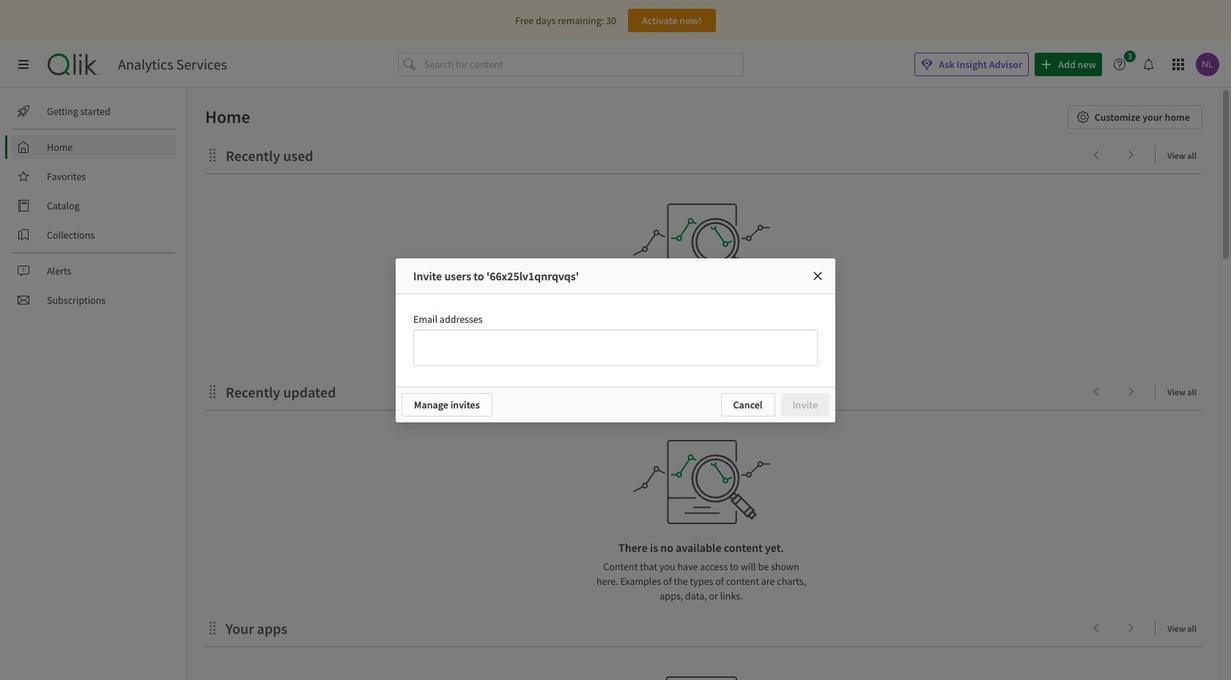 Task type: vqa. For each thing, say whether or not it's contained in the screenshot.
group
no



Task type: describe. For each thing, give the bounding box(es) containing it.
1 vertical spatial move collection image
[[205, 384, 220, 399]]

0 vertical spatial move collection image
[[205, 148, 220, 162]]

move collection image
[[205, 621, 220, 636]]



Task type: locate. For each thing, give the bounding box(es) containing it.
dialog
[[396, 258, 835, 422]]

navigation pane element
[[0, 94, 187, 318]]

move collection image
[[205, 148, 220, 162], [205, 384, 220, 399]]

main content
[[182, 88, 1231, 681]]

analytics services element
[[118, 56, 227, 73]]

close sidebar menu image
[[18, 59, 29, 70]]



